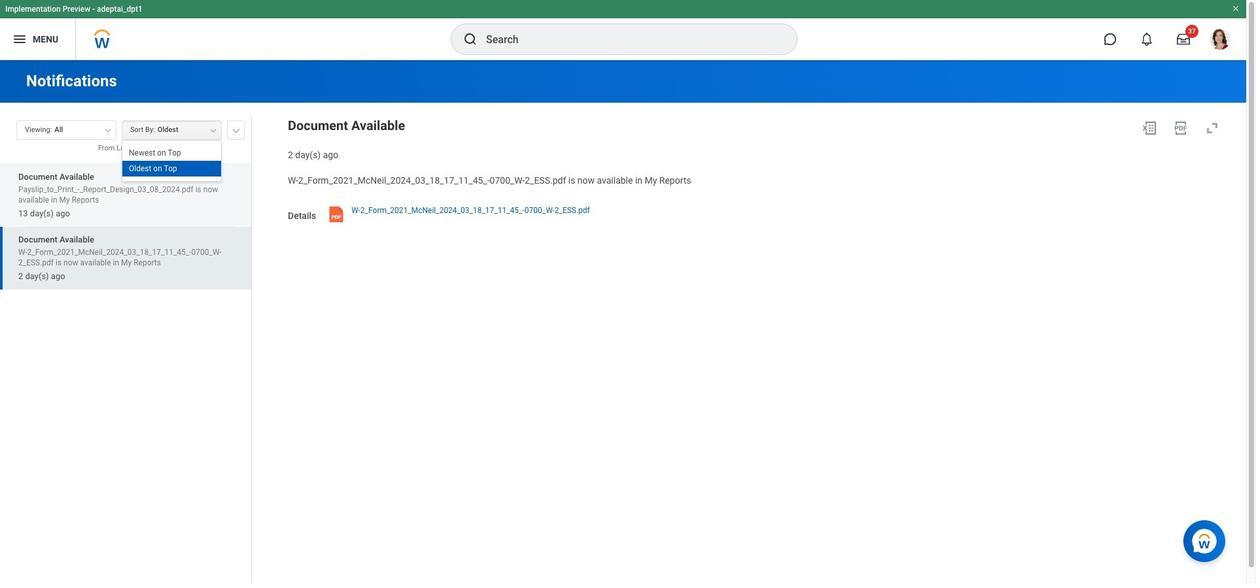 Task type: vqa. For each thing, say whether or not it's contained in the screenshot.
Steve Morgan link's Morgan
no



Task type: locate. For each thing, give the bounding box(es) containing it.
region
[[288, 115, 1226, 161]]

inbox large image
[[1177, 33, 1190, 46]]

tab panel
[[0, 115, 251, 584]]

notifications large image
[[1141, 33, 1154, 46]]

justify image
[[12, 31, 27, 47]]

close environment banner image
[[1232, 5, 1240, 12]]

fullscreen image
[[1205, 120, 1220, 136]]

export to excel image
[[1142, 120, 1158, 136]]

profile logan mcneil image
[[1210, 29, 1231, 52]]

banner
[[0, 0, 1247, 60]]

main content
[[0, 60, 1247, 584]]



Task type: describe. For each thing, give the bounding box(es) containing it.
sort by list box
[[122, 145, 221, 177]]

inbox items list box
[[0, 163, 251, 584]]

search image
[[463, 31, 478, 47]]

more image
[[232, 126, 240, 133]]

Search Workday  search field
[[486, 25, 770, 54]]

view printable version (pdf) image
[[1173, 120, 1189, 136]]



